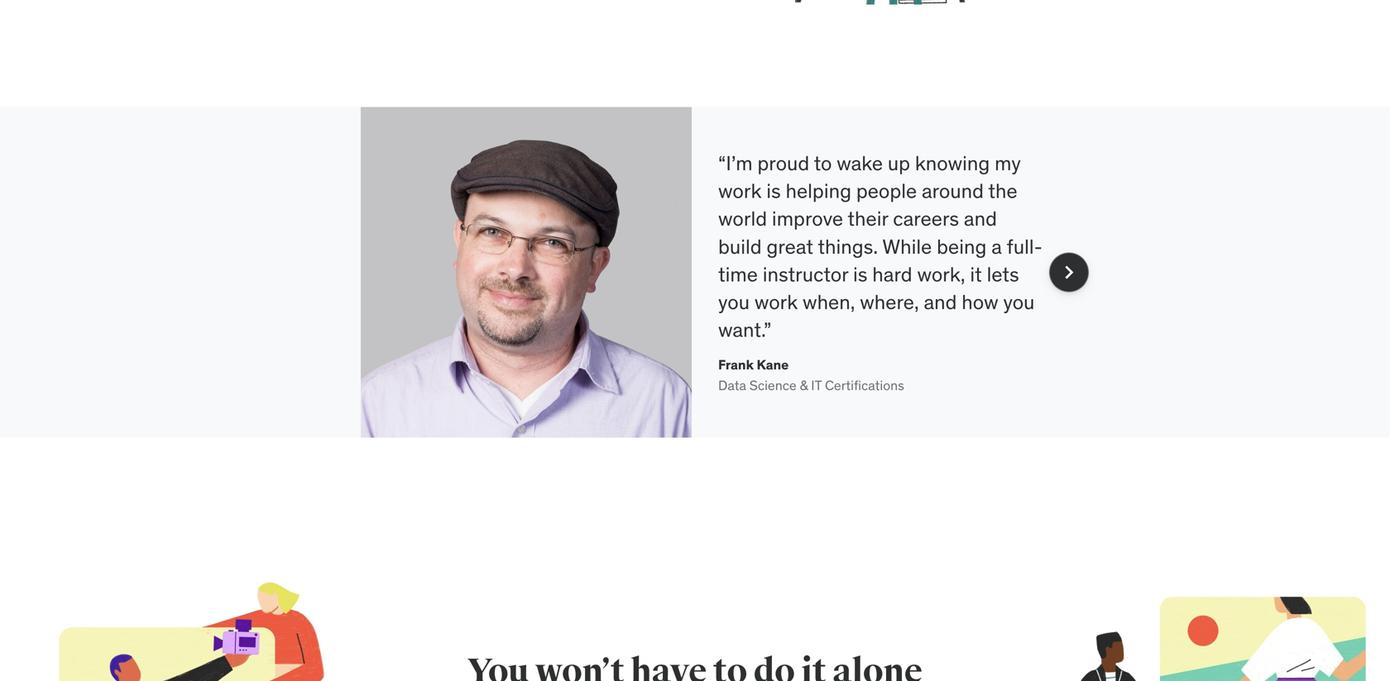 Task type: locate. For each thing, give the bounding box(es) containing it.
work,
[[917, 262, 965, 287]]

you
[[718, 290, 750, 315], [1003, 290, 1035, 315]]

0 horizontal spatial you
[[718, 290, 750, 315]]

is
[[766, 179, 781, 204], [853, 262, 868, 287]]

1 vertical spatial and
[[924, 290, 957, 315]]

my
[[995, 151, 1021, 176]]

a
[[992, 234, 1002, 259]]

certifications
[[825, 377, 904, 394]]

and down "work,"
[[924, 290, 957, 315]]

0 horizontal spatial is
[[766, 179, 781, 204]]

helping
[[786, 179, 852, 204]]

0 vertical spatial and
[[964, 207, 997, 231]]

work
[[718, 179, 762, 204], [755, 290, 798, 315]]

work up world
[[718, 179, 762, 204]]

improve
[[772, 207, 843, 231]]

it
[[970, 262, 982, 287]]

frank kane data science & it certifications
[[718, 357, 904, 394]]

lets
[[987, 262, 1019, 287]]

full-
[[1007, 234, 1043, 259]]

and up a
[[964, 207, 997, 231]]

frank
[[718, 357, 754, 374]]

&
[[800, 377, 808, 394]]

things.
[[818, 234, 878, 259]]

data
[[718, 377, 746, 394]]

1 horizontal spatial is
[[853, 262, 868, 287]]

when,
[[803, 290, 855, 315]]

world
[[718, 207, 767, 231]]

next image
[[1056, 259, 1082, 286]]

is down things.
[[853, 262, 868, 287]]

you down 'lets'
[[1003, 290, 1035, 315]]

"i'm
[[718, 151, 753, 176]]

careers
[[893, 207, 959, 231]]

carousel element
[[321, 107, 1089, 438]]

work down instructor
[[755, 290, 798, 315]]

0 horizontal spatial and
[[924, 290, 957, 315]]

knowing
[[915, 151, 990, 176]]

while
[[882, 234, 932, 259]]

people
[[856, 179, 917, 204]]

to
[[814, 151, 832, 176]]

2 you from the left
[[1003, 290, 1035, 315]]

1 horizontal spatial you
[[1003, 290, 1035, 315]]

how
[[962, 290, 999, 315]]

it
[[811, 377, 822, 394]]

the
[[988, 179, 1018, 204]]

and
[[964, 207, 997, 231], [924, 290, 957, 315]]

you down time in the top right of the page
[[718, 290, 750, 315]]

being
[[937, 234, 987, 259]]

kane
[[757, 357, 789, 374]]

is down the proud
[[766, 179, 781, 204]]

great
[[767, 234, 813, 259]]



Task type: vqa. For each thing, say whether or not it's contained in the screenshot.
the leftmost you
yes



Task type: describe. For each thing, give the bounding box(es) containing it.
build
[[718, 234, 762, 259]]

hard
[[872, 262, 912, 287]]

1 vertical spatial is
[[853, 262, 868, 287]]

their
[[848, 207, 888, 231]]

want."
[[718, 318, 771, 343]]

up
[[888, 151, 910, 176]]

where,
[[860, 290, 919, 315]]

instructor
[[763, 262, 848, 287]]

around
[[922, 179, 984, 204]]

"i'm proud to wake up knowing my work is helping people around the world improve their careers and build great things. while being a full- time instructor is hard work, it lets you work when, where, and how you want."
[[718, 151, 1043, 343]]

1 vertical spatial work
[[755, 290, 798, 315]]

1 horizontal spatial and
[[964, 207, 997, 231]]

proud
[[758, 151, 810, 176]]

0 vertical spatial is
[[766, 179, 781, 204]]

1 you from the left
[[718, 290, 750, 315]]

time
[[718, 262, 758, 287]]

0 vertical spatial work
[[718, 179, 762, 204]]

wake
[[837, 151, 883, 176]]

science
[[750, 377, 797, 394]]



